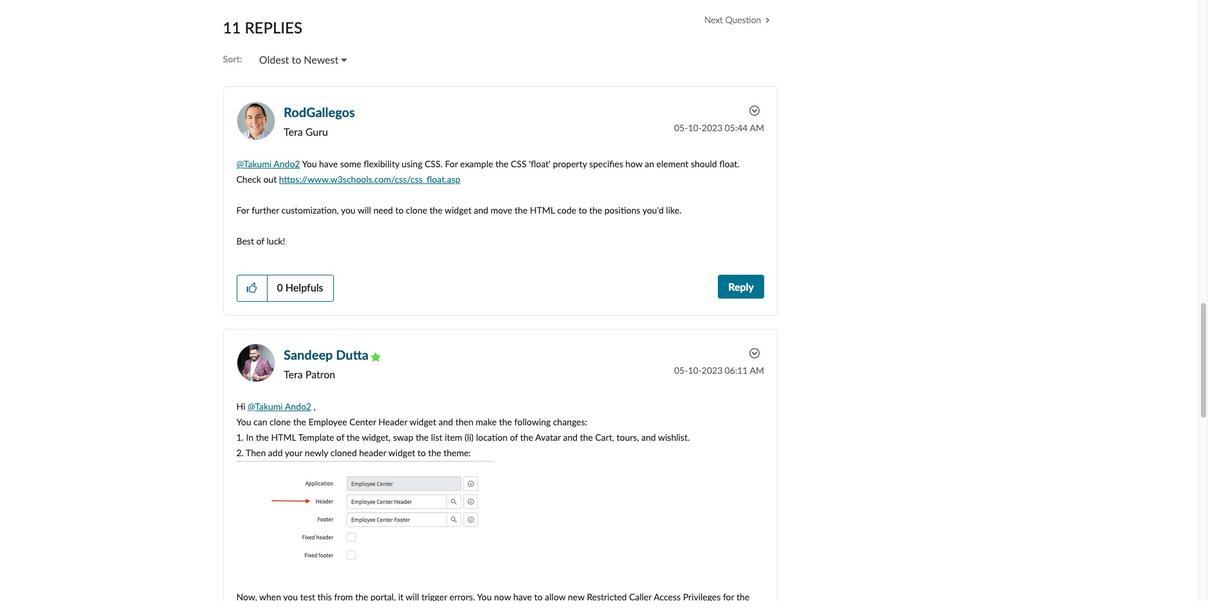 Task type: vqa. For each thing, say whether or not it's contained in the screenshot.
code
yes



Task type: describe. For each thing, give the bounding box(es) containing it.
@takumi ando2
[[237, 158, 300, 169]]

the right the move in the top left of the page
[[515, 205, 528, 216]]

you'd
[[643, 205, 664, 216]]

the down list
[[428, 447, 441, 458]]

to right code
[[579, 205, 587, 216]]

the down following
[[520, 432, 534, 443]]

hi
[[237, 401, 246, 412]]

wishlist.
[[658, 432, 690, 443]]

2023 for tera patron
[[702, 365, 723, 376]]

next
[[705, 14, 723, 25]]

0 vertical spatial ando2
[[274, 158, 300, 169]]

the right make
[[499, 416, 512, 427]]

1 horizontal spatial clone
[[406, 205, 427, 216]]

rodgallegos tera guru
[[284, 104, 355, 138]]

0 helpfuls
[[277, 281, 323, 294]]

sandeep dutta
[[284, 347, 369, 362]]

css
[[511, 158, 527, 169]]

to right need
[[396, 205, 404, 216]]

specifies
[[589, 158, 623, 169]]

further
[[252, 205, 279, 216]]

you inside you have some flexibility using css. for example the css 'float' property specifies how an element should float. check out
[[302, 158, 317, 169]]

(li)
[[465, 432, 474, 443]]

'float'
[[529, 158, 551, 169]]

patron
[[306, 368, 335, 380]]

clone inside hi @takumi ando2 , you can clone the employee center header widget and then make the following changes: 1. in the html template of the widget, swap the list item (li) location of the avatar and the cart, tours, and wishlist. 2. then add your newly cloned header widget to the theme:
[[270, 416, 291, 427]]

then
[[246, 447, 266, 458]]

and left the move in the top left of the page
[[474, 205, 489, 216]]

the up cloned on the left bottom of page
[[347, 432, 360, 443]]

have
[[319, 158, 338, 169]]

1 vertical spatial widget
[[410, 416, 437, 427]]

should
[[691, 158, 717, 169]]

sandeep
[[284, 347, 333, 362]]

helpfuls
[[286, 281, 323, 294]]

sandeep dutta image
[[237, 344, 275, 383]]

‎05-10-2023 06:11 am
[[674, 365, 765, 376]]

and right tours,
[[642, 432, 656, 443]]

‎05- for tera guru
[[674, 122, 688, 133]]

changes:
[[553, 416, 588, 427]]

rodgallegos link
[[284, 104, 355, 120]]

the right in
[[256, 432, 269, 443]]

list
[[431, 432, 443, 443]]

the left cart,
[[580, 432, 593, 443]]

cart,
[[596, 432, 615, 443]]

check
[[237, 174, 261, 185]]

luck!
[[267, 236, 285, 247]]

header
[[379, 416, 408, 427]]

some
[[340, 158, 361, 169]]

using
[[402, 158, 423, 169]]

best
[[237, 236, 254, 247]]

swap
[[393, 432, 414, 443]]

‎05-10-2023 05:44 am
[[674, 122, 765, 133]]

newly
[[305, 447, 328, 458]]

0 vertical spatial widget
[[445, 205, 472, 216]]

avatar
[[536, 432, 561, 443]]

2023 for tera guru
[[702, 122, 723, 133]]

11 replies
[[223, 18, 302, 36]]

11
[[223, 18, 241, 36]]

the up template
[[293, 416, 306, 427]]

center
[[350, 416, 376, 427]]

html inside hi @takumi ando2 , you can clone the employee center header widget and then make the following changes: 1. in the html template of the widget, swap the list item (li) location of the avatar and the cart, tours, and wishlist. 2. then add your newly cloned header widget to the theme:
[[271, 432, 296, 443]]

property
[[553, 158, 587, 169]]

https://www.w3schools.com/css/css_float.asp
[[279, 174, 461, 185]]

the down css.
[[430, 205, 443, 216]]

1 horizontal spatial html
[[530, 205, 555, 216]]

make
[[476, 416, 497, 427]]

cloned
[[331, 447, 357, 458]]

widget,
[[362, 432, 391, 443]]

your
[[285, 447, 303, 458]]

customization,
[[282, 205, 339, 216]]

hi @takumi ando2 , you can clone the employee center header widget and then make the following changes: 1. in the html template of the widget, swap the list item (li) location of the avatar and the cart, tours, and wishlist. 2. then add your newly cloned header widget to the theme:
[[237, 401, 692, 458]]

can
[[254, 416, 267, 427]]

code
[[557, 205, 577, 216]]

in
[[246, 432, 254, 443]]

add
[[268, 447, 283, 458]]

example the
[[460, 158, 509, 169]]

need
[[374, 205, 393, 216]]

for inside you have some flexibility using css. for example the css 'float' property specifies how an element should float. check out
[[445, 158, 458, 169]]



Task type: locate. For each thing, give the bounding box(es) containing it.
2 am from the top
[[750, 365, 765, 376]]

2 tera from the top
[[284, 368, 303, 380]]

an
[[645, 158, 655, 169]]

for further customization, you will need to clone the widget and move the html code to the positions you'd like.
[[237, 205, 684, 216]]

1 tera from the top
[[284, 126, 303, 138]]

1 horizontal spatial you
[[302, 158, 317, 169]]

tera patron image
[[371, 352, 381, 362]]

2023 left 06:11
[[702, 365, 723, 376]]

2.
[[237, 447, 244, 458]]

clone right can on the bottom left of page
[[270, 416, 291, 427]]

am
[[750, 122, 765, 133], [750, 365, 765, 376]]

10- for tera patron
[[688, 365, 702, 376]]

1.
[[237, 432, 244, 443]]

@takumi up check at the top of page
[[237, 158, 272, 169]]

tera
[[284, 126, 303, 138], [284, 368, 303, 380]]

0 vertical spatial 10-
[[688, 122, 702, 133]]

rodgallegos image
[[237, 102, 275, 140]]

1 vertical spatial tera
[[284, 368, 303, 380]]

question
[[726, 14, 762, 25]]

tera left 'guru'
[[284, 126, 303, 138]]

0 vertical spatial clone
[[406, 205, 427, 216]]

0 vertical spatial for
[[445, 158, 458, 169]]

element
[[657, 158, 689, 169]]

10- for tera guru
[[688, 122, 702, 133]]

item
[[445, 432, 463, 443]]

1 am from the top
[[750, 122, 765, 133]]

0 vertical spatial @takumi
[[237, 158, 272, 169]]

flexibility
[[364, 158, 400, 169]]

ando2 left ,
[[285, 401, 312, 412]]

10-
[[688, 122, 702, 133], [688, 365, 702, 376]]

0 vertical spatial html
[[530, 205, 555, 216]]

@takumi inside hi @takumi ando2 , you can clone the employee center header widget and then make the following changes: 1. in the html template of the widget, swap the list item (li) location of the avatar and the cart, tours, and wishlist. 2. then add your newly cloned header widget to the theme:
[[248, 401, 283, 412]]

widget up list
[[410, 416, 437, 427]]

next question link
[[696, 7, 778, 32]]

the left positions
[[590, 205, 603, 216]]

reply link
[[718, 275, 765, 299]]

widget left the move in the top left of the page
[[445, 205, 472, 216]]

1 vertical spatial @takumi
[[248, 401, 283, 412]]

replies
[[245, 18, 302, 36]]

0 horizontal spatial clone
[[270, 416, 291, 427]]

1 horizontal spatial of
[[337, 432, 345, 443]]

for
[[445, 158, 458, 169], [237, 205, 249, 216]]

of right location
[[510, 432, 518, 443]]

‎05- for tera patron
[[674, 365, 688, 376]]

am for tera patron
[[750, 365, 765, 376]]

1 vertical spatial @takumi ando2 link
[[248, 401, 312, 412]]

employee
[[309, 416, 347, 427]]

10- left 06:11
[[688, 365, 702, 376]]

widget down swap
[[389, 447, 415, 458]]

1 vertical spatial 2023
[[702, 365, 723, 376]]

1 vertical spatial ‎05-
[[674, 365, 688, 376]]

and up item
[[439, 416, 453, 427]]

0 horizontal spatial html
[[271, 432, 296, 443]]

0 vertical spatial 2023
[[702, 122, 723, 133]]

clone right need
[[406, 205, 427, 216]]

0 horizontal spatial for
[[237, 205, 249, 216]]

reply
[[729, 281, 754, 293]]

html left code
[[530, 205, 555, 216]]

0 vertical spatial tera
[[284, 126, 303, 138]]

of up cloned on the left bottom of page
[[337, 432, 345, 443]]

1 vertical spatial html
[[271, 432, 296, 443]]

for left further
[[237, 205, 249, 216]]

0
[[277, 281, 283, 294]]

2023 left 05:44 at the right of the page
[[702, 122, 723, 133]]

2 2023 from the top
[[702, 365, 723, 376]]

html up the add
[[271, 432, 296, 443]]

1 2023 from the top
[[702, 122, 723, 133]]

like.
[[666, 205, 682, 216]]

of
[[256, 236, 264, 247], [337, 432, 345, 443], [510, 432, 518, 443]]

float.
[[720, 158, 740, 169]]

you left have
[[302, 158, 317, 169]]

@takumi
[[237, 158, 272, 169], [248, 401, 283, 412]]

‎05- up element
[[674, 122, 688, 133]]

and down changes: on the left bottom
[[563, 432, 578, 443]]

2 10- from the top
[[688, 365, 702, 376]]

ando2 up out
[[274, 158, 300, 169]]

06:11
[[725, 365, 748, 376]]

0 horizontal spatial of
[[256, 236, 264, 247]]

you down hi
[[237, 416, 251, 427]]

am right 06:11
[[750, 365, 765, 376]]

to inside dropdown button
[[292, 53, 301, 65]]

1 10- from the top
[[688, 122, 702, 133]]

am for tera guru
[[750, 122, 765, 133]]

dutta
[[336, 347, 369, 362]]

to
[[292, 53, 301, 65], [396, 205, 404, 216], [579, 205, 587, 216], [418, 447, 426, 458]]

1 ‎05- from the top
[[674, 122, 688, 133]]

sort:
[[223, 53, 242, 64]]

to left theme:
[[418, 447, 426, 458]]

following
[[515, 416, 551, 427]]

header
[[359, 447, 387, 458]]

oldest to newest button
[[251, 47, 356, 73]]

@takumi ando2 link up can on the bottom left of page
[[248, 401, 312, 412]]

oldest
[[259, 53, 289, 65]]

widget
[[445, 205, 472, 216], [410, 416, 437, 427], [389, 447, 415, 458]]

10- up should
[[688, 122, 702, 133]]

am right 05:44 at the right of the page
[[750, 122, 765, 133]]

1 horizontal spatial for
[[445, 158, 458, 169]]

0 vertical spatial you
[[302, 158, 317, 169]]

template
[[298, 432, 334, 443]]

@takumi up can on the bottom left of page
[[248, 401, 283, 412]]

tera inside 'rodgallegos tera guru'
[[284, 126, 303, 138]]

to right "oldest"
[[292, 53, 301, 65]]

you
[[341, 205, 356, 216]]

to inside hi @takumi ando2 , you can clone the employee center header widget and then make the following changes: 1. in the html template of the widget, swap the list item (li) location of the avatar and the cart, tours, and wishlist. 2. then add your newly cloned header widget to the theme:
[[418, 447, 426, 458]]

1 vertical spatial 10-
[[688, 365, 702, 376]]

and
[[474, 205, 489, 216], [439, 416, 453, 427], [563, 432, 578, 443], [642, 432, 656, 443]]

best of luck!
[[237, 236, 285, 247]]

1 vertical spatial clone
[[270, 416, 291, 427]]

css.
[[425, 158, 443, 169]]

@takumi ando2 link
[[237, 158, 300, 169], [248, 401, 312, 412]]

oldest to newest
[[259, 53, 339, 65]]

then
[[456, 416, 474, 427]]

0 vertical spatial @takumi ando2 link
[[237, 158, 300, 169]]

rodgallegos
[[284, 104, 355, 120]]

clone
[[406, 205, 427, 216], [270, 416, 291, 427]]

0 vertical spatial ‎05-
[[674, 122, 688, 133]]

for right css.
[[445, 158, 458, 169]]

the left list
[[416, 432, 429, 443]]

1 vertical spatial am
[[750, 365, 765, 376]]

05:44
[[725, 122, 748, 133]]

tours,
[[617, 432, 639, 443]]

move
[[491, 205, 513, 216]]

‎05- left 06:11
[[674, 365, 688, 376]]

1 vertical spatial ando2
[[285, 401, 312, 412]]

@takumi ando2 link up out
[[237, 158, 300, 169]]

of right the best
[[256, 236, 264, 247]]

how
[[626, 158, 643, 169]]

https://www.w3schools.com/css/css_float.asp link
[[279, 174, 461, 185]]

1 vertical spatial for
[[237, 205, 249, 216]]

you inside hi @takumi ando2 , you can clone the employee center header widget and then make the following changes: 1. in the html template of the widget, swap the list item (li) location of the avatar and the cart, tours, and wishlist. 2. then add your newly cloned header widget to the theme:
[[237, 416, 251, 427]]

location
[[476, 432, 508, 443]]

sandeep dutta link
[[284, 347, 369, 362]]

you
[[302, 158, 317, 169], [237, 416, 251, 427]]

will
[[358, 205, 371, 216]]

guru
[[306, 126, 328, 138]]

2 ‎05- from the top
[[674, 365, 688, 376]]

out
[[264, 174, 277, 185]]

html
[[530, 205, 555, 216], [271, 432, 296, 443]]

0 vertical spatial am
[[750, 122, 765, 133]]

you have some flexibility using css. for example the css 'float' property specifies how an element should float. check out
[[237, 158, 740, 185]]

tera down 'sandeep'
[[284, 368, 303, 380]]

ando2
[[274, 158, 300, 169], [285, 401, 312, 412]]

newest
[[304, 53, 339, 65]]

theme:
[[444, 447, 471, 458]]

ando2 inside hi @takumi ando2 , you can clone the employee center header widget and then make the following changes: 1. in the html template of the widget, swap the list item (li) location of the avatar and the cart, tours, and wishlist. 2. then add your newly cloned header widget to the theme:
[[285, 401, 312, 412]]

,
[[314, 401, 316, 412]]

2 horizontal spatial of
[[510, 432, 518, 443]]

tera patron
[[284, 368, 335, 380]]

1 vertical spatial you
[[237, 416, 251, 427]]

2 vertical spatial widget
[[389, 447, 415, 458]]

0 horizontal spatial you
[[237, 416, 251, 427]]

next question
[[705, 14, 762, 25]]

positions
[[605, 205, 641, 216]]



